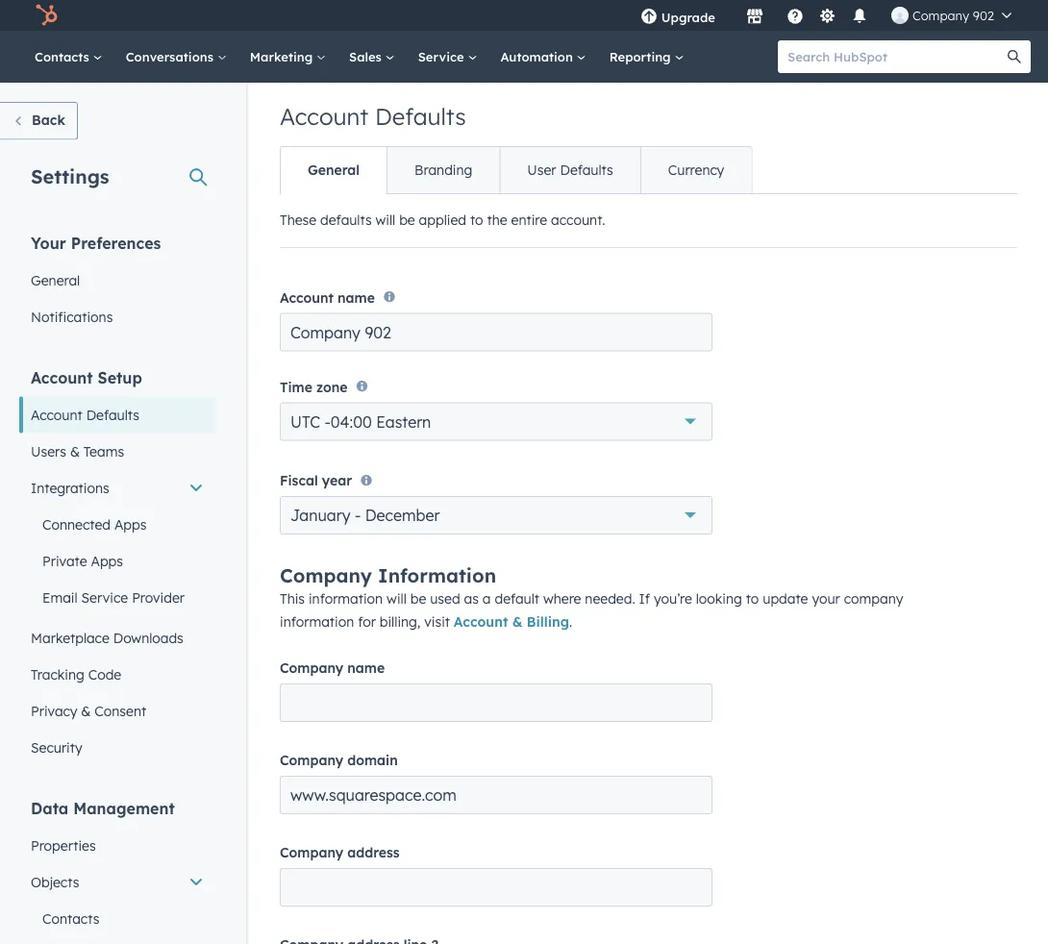Task type: locate. For each thing, give the bounding box(es) containing it.
general link up defaults
[[281, 147, 387, 193]]

service right sales link
[[418, 49, 468, 64]]

information
[[309, 591, 383, 608], [280, 614, 354, 631]]

branding
[[415, 162, 473, 179]]

account name
[[280, 289, 375, 306]]

Company domain text field
[[280, 777, 713, 815]]

1 vertical spatial apps
[[91, 553, 123, 570]]

december
[[365, 506, 440, 525]]

will right defaults
[[376, 212, 396, 229]]

a
[[483, 591, 491, 608]]

defaults right user
[[561, 162, 614, 179]]

contacts link down hubspot link at the left top of the page
[[23, 31, 114, 83]]

menu containing company 902
[[627, 0, 1026, 31]]

1 horizontal spatial to
[[746, 591, 760, 608]]

&
[[70, 443, 80, 460], [513, 614, 523, 631], [81, 703, 91, 720]]

1 vertical spatial &
[[513, 614, 523, 631]]

1 vertical spatial defaults
[[561, 162, 614, 179]]

0 horizontal spatial service
[[81, 589, 128, 606]]

navigation
[[280, 146, 753, 194]]

0 vertical spatial be
[[400, 212, 415, 229]]

settings
[[31, 164, 109, 188]]

company down this
[[280, 660, 344, 677]]

service down private apps link
[[81, 589, 128, 606]]

eastern
[[376, 413, 431, 432]]

& right users
[[70, 443, 80, 460]]

1 vertical spatial service
[[81, 589, 128, 606]]

will up billing,
[[387, 591, 407, 608]]

marketing link
[[238, 31, 338, 83]]

1 vertical spatial general
[[31, 272, 80, 289]]

1 horizontal spatial account defaults
[[280, 102, 466, 131]]

year
[[322, 473, 352, 489]]

company information
[[280, 564, 497, 588]]

marketplaces button
[[735, 0, 776, 31]]

902
[[974, 7, 995, 23]]

email service provider link
[[19, 580, 216, 616]]

to inside this information will be used as a default where needed. if you're looking to update your company information for billing, visit
[[746, 591, 760, 608]]

utc -04:00 eastern
[[291, 413, 431, 432]]

company right the 'mateo roberts' 'icon'
[[913, 7, 970, 23]]

- for december
[[355, 506, 361, 525]]

0 horizontal spatial -
[[325, 413, 331, 432]]

properties link
[[19, 828, 216, 865]]

be left applied
[[400, 212, 415, 229]]

account setup
[[31, 368, 142, 387]]

apps inside 'connected apps' link
[[114, 516, 147, 533]]

defaults for the "account defaults" link
[[86, 407, 139, 423]]

service inside account setup element
[[81, 589, 128, 606]]

objects
[[31, 874, 79, 891]]

information
[[378, 564, 497, 588]]

account left setup on the left of the page
[[31, 368, 93, 387]]

will for information
[[387, 591, 407, 608]]

name down the for
[[348, 660, 385, 677]]

0 vertical spatial &
[[70, 443, 80, 460]]

upgrade image
[[641, 9, 658, 26]]

account down marketing link
[[280, 102, 369, 131]]

january - december
[[291, 506, 440, 525]]

& down default
[[513, 614, 523, 631]]

security link
[[19, 730, 216, 766]]

1 horizontal spatial service
[[418, 49, 468, 64]]

billing,
[[380, 614, 421, 631]]

-
[[325, 413, 331, 432], [355, 506, 361, 525]]

1 horizontal spatial general link
[[281, 147, 387, 193]]

conversations
[[126, 49, 217, 64]]

email
[[42, 589, 78, 606]]

will inside this information will be used as a default where needed. if you're looking to update your company information for billing, visit
[[387, 591, 407, 608]]

information down this
[[280, 614, 354, 631]]

0 vertical spatial -
[[325, 413, 331, 432]]

0 horizontal spatial defaults
[[86, 407, 139, 423]]

account defaults link
[[19, 397, 216, 434]]

account
[[280, 102, 369, 131], [280, 289, 334, 306], [31, 368, 93, 387], [31, 407, 83, 423], [454, 614, 508, 631]]

privacy & consent link
[[19, 693, 216, 730]]

be
[[400, 212, 415, 229], [411, 591, 427, 608]]

your
[[813, 591, 841, 608]]

search image
[[1008, 50, 1022, 64]]

account defaults down account setup
[[31, 407, 139, 423]]

mateo roberts image
[[892, 7, 909, 24]]

consent
[[95, 703, 146, 720]]

contacts down hubspot link at the left top of the page
[[35, 49, 93, 64]]

0 horizontal spatial general link
[[19, 262, 216, 299]]

0 vertical spatial general link
[[281, 147, 387, 193]]

contacts down "objects"
[[42, 911, 99, 928]]

general link for preferences
[[19, 262, 216, 299]]

Account name text field
[[280, 313, 713, 352]]

1 vertical spatial contacts
[[42, 911, 99, 928]]

1 horizontal spatial general
[[308, 162, 360, 179]]

- right "utc"
[[325, 413, 331, 432]]

1 vertical spatial to
[[746, 591, 760, 608]]

data management
[[31, 799, 175, 818]]

1 horizontal spatial &
[[81, 703, 91, 720]]

general up defaults
[[308, 162, 360, 179]]

menu
[[627, 0, 1026, 31]]

0 vertical spatial name
[[338, 289, 375, 306]]

apps inside private apps link
[[91, 553, 123, 570]]

sales
[[349, 49, 386, 64]]

0 vertical spatial service
[[418, 49, 468, 64]]

code
[[88, 666, 121, 683]]

automation
[[501, 49, 577, 64]]

address
[[348, 845, 400, 862]]

branding link
[[387, 147, 500, 193]]

1 vertical spatial will
[[387, 591, 407, 608]]

apps down integrations button
[[114, 516, 147, 533]]

general link down preferences
[[19, 262, 216, 299]]

0 horizontal spatial &
[[70, 443, 80, 460]]

defaults inside user defaults link
[[561, 162, 614, 179]]

& right privacy
[[81, 703, 91, 720]]

to
[[471, 212, 484, 229], [746, 591, 760, 608]]

your
[[31, 233, 66, 253]]

defaults
[[320, 212, 372, 229]]

0 vertical spatial account defaults
[[280, 102, 466, 131]]

0 horizontal spatial general
[[31, 272, 80, 289]]

security
[[31, 740, 82, 756]]

data management element
[[19, 798, 216, 945]]

upgrade
[[662, 9, 716, 25]]

time zone
[[280, 379, 348, 396]]

0 vertical spatial apps
[[114, 516, 147, 533]]

name down defaults
[[338, 289, 375, 306]]

1 vertical spatial account defaults
[[31, 407, 139, 423]]

company for company 902
[[913, 7, 970, 23]]

1 horizontal spatial defaults
[[375, 102, 466, 131]]

company domain
[[280, 753, 398, 769]]

general
[[308, 162, 360, 179], [31, 272, 80, 289]]

service
[[418, 49, 468, 64], [81, 589, 128, 606]]

be inside this information will be used as a default where needed. if you're looking to update your company information for billing, visit
[[411, 591, 427, 608]]

defaults inside the "account defaults" link
[[86, 407, 139, 423]]

defaults up branding
[[375, 102, 466, 131]]

Search HubSpot search field
[[778, 40, 1014, 73]]

default
[[495, 591, 540, 608]]

zone
[[317, 379, 348, 396]]

1 vertical spatial name
[[348, 660, 385, 677]]

hubspot image
[[35, 4, 58, 27]]

company left address
[[280, 845, 344, 862]]

company up this
[[280, 564, 372, 588]]

contacts
[[35, 49, 93, 64], [42, 911, 99, 928]]

visit
[[425, 614, 450, 631]]

company inside popup button
[[913, 7, 970, 23]]

- right january
[[355, 506, 361, 525]]

general inside your preferences element
[[31, 272, 80, 289]]

general down the your at the left top of page
[[31, 272, 80, 289]]

1 horizontal spatial -
[[355, 506, 361, 525]]

company for company name
[[280, 660, 344, 677]]

contacts link
[[23, 31, 114, 83], [19, 901, 216, 938]]

2 vertical spatial &
[[81, 703, 91, 720]]

the
[[487, 212, 508, 229]]

privacy & consent
[[31, 703, 146, 720]]

apps up the email service provider
[[91, 553, 123, 570]]

1 vertical spatial be
[[411, 591, 427, 608]]

for
[[358, 614, 376, 631]]

company
[[913, 7, 970, 23], [280, 564, 372, 588], [280, 660, 344, 677], [280, 753, 344, 769], [280, 845, 344, 862]]

be for used
[[411, 591, 427, 608]]

0 vertical spatial information
[[309, 591, 383, 608]]

2 vertical spatial defaults
[[86, 407, 139, 423]]

account & billing link
[[454, 614, 570, 631]]

january - december button
[[280, 497, 713, 535]]

0 vertical spatial defaults
[[375, 102, 466, 131]]

name
[[338, 289, 375, 306], [348, 660, 385, 677]]

to left update
[[746, 591, 760, 608]]

defaults up users & teams link
[[86, 407, 139, 423]]

0 vertical spatial general
[[308, 162, 360, 179]]

help button
[[779, 0, 812, 31]]

0 horizontal spatial account defaults
[[31, 407, 139, 423]]

1 vertical spatial general link
[[19, 262, 216, 299]]

contacts link down "objects"
[[19, 901, 216, 938]]

account defaults down sales link
[[280, 102, 466, 131]]

tracking code link
[[19, 657, 216, 693]]

information up the for
[[309, 591, 383, 608]]

reporting link
[[598, 31, 696, 83]]

.
[[570, 614, 573, 631]]

be left "used"
[[411, 591, 427, 608]]

marketplaces image
[[747, 9, 764, 26]]

company left 'domain'
[[280, 753, 344, 769]]

general for your
[[31, 272, 80, 289]]

2 horizontal spatial defaults
[[561, 162, 614, 179]]

0 vertical spatial will
[[376, 212, 396, 229]]

name for company name
[[348, 660, 385, 677]]

integrations button
[[19, 470, 216, 507]]

to left the
[[471, 212, 484, 229]]

as
[[464, 591, 479, 608]]

1 vertical spatial information
[[280, 614, 354, 631]]

update
[[763, 591, 809, 608]]

1 vertical spatial -
[[355, 506, 361, 525]]

2 horizontal spatial &
[[513, 614, 523, 631]]

0 horizontal spatial to
[[471, 212, 484, 229]]



Task type: describe. For each thing, give the bounding box(es) containing it.
tracking
[[31, 666, 84, 683]]

tracking code
[[31, 666, 121, 683]]

currency link
[[641, 147, 752, 193]]

company for company domain
[[280, 753, 344, 769]]

notifications link
[[19, 299, 216, 335]]

- for 04:00
[[325, 413, 331, 432]]

reporting
[[610, 49, 675, 64]]

settings image
[[819, 8, 837, 26]]

sales link
[[338, 31, 407, 83]]

company
[[845, 591, 904, 608]]

downloads
[[113, 630, 184, 647]]

company address
[[280, 845, 400, 862]]

will for defaults
[[376, 212, 396, 229]]

provider
[[132, 589, 185, 606]]

& for consent
[[81, 703, 91, 720]]

where
[[544, 591, 582, 608]]

currency
[[669, 162, 725, 179]]

account down a
[[454, 614, 508, 631]]

private apps link
[[19, 543, 216, 580]]

user
[[528, 162, 557, 179]]

company for company address
[[280, 845, 344, 862]]

user defaults
[[528, 162, 614, 179]]

search button
[[999, 40, 1032, 73]]

0 vertical spatial to
[[471, 212, 484, 229]]

service link
[[407, 31, 489, 83]]

apps for connected apps
[[114, 516, 147, 533]]

billing
[[527, 614, 570, 631]]

time
[[280, 379, 313, 396]]

back
[[32, 112, 65, 128]]

Company address text field
[[280, 869, 713, 907]]

management
[[73, 799, 175, 818]]

0 vertical spatial contacts
[[35, 49, 93, 64]]

if
[[639, 591, 651, 608]]

connected apps
[[42, 516, 147, 533]]

be for applied
[[400, 212, 415, 229]]

general link for defaults
[[281, 147, 387, 193]]

private apps
[[42, 553, 123, 570]]

conversations link
[[114, 31, 238, 83]]

contacts inside "data management" 'element'
[[42, 911, 99, 928]]

company name
[[280, 660, 385, 677]]

domain
[[348, 753, 398, 769]]

preferences
[[71, 233, 161, 253]]

teams
[[84, 443, 124, 460]]

notifications image
[[852, 9, 869, 26]]

fiscal year
[[280, 473, 352, 489]]

applied
[[419, 212, 467, 229]]

settings link
[[816, 5, 840, 26]]

company 902
[[913, 7, 995, 23]]

data
[[31, 799, 69, 818]]

defaults for user defaults link
[[561, 162, 614, 179]]

setup
[[98, 368, 142, 387]]

your preferences
[[31, 233, 161, 253]]

needed.
[[585, 591, 636, 608]]

this
[[280, 591, 305, 608]]

january
[[291, 506, 351, 525]]

& for billing
[[513, 614, 523, 631]]

marketplace
[[31, 630, 110, 647]]

user defaults link
[[500, 147, 641, 193]]

company 902 button
[[880, 0, 1024, 31]]

1 vertical spatial contacts link
[[19, 901, 216, 938]]

company for company information
[[280, 564, 372, 588]]

these defaults will be applied to the entire account.
[[280, 212, 606, 229]]

used
[[430, 591, 461, 608]]

these
[[280, 212, 317, 229]]

properties
[[31, 838, 96, 855]]

marketing
[[250, 49, 317, 64]]

account down these
[[280, 289, 334, 306]]

utc
[[291, 413, 320, 432]]

Company name text field
[[280, 684, 713, 723]]

general for account
[[308, 162, 360, 179]]

looking
[[696, 591, 743, 608]]

this information will be used as a default where needed. if you're looking to update your company information for billing, visit
[[280, 591, 904, 631]]

0 vertical spatial contacts link
[[23, 31, 114, 83]]

account setup element
[[19, 367, 216, 766]]

notifications
[[31, 308, 113, 325]]

your preferences element
[[19, 232, 216, 335]]

name for account name
[[338, 289, 375, 306]]

connected
[[42, 516, 111, 533]]

connected apps link
[[19, 507, 216, 543]]

account defaults inside account setup element
[[31, 407, 139, 423]]

objects button
[[19, 865, 216, 901]]

users & teams link
[[19, 434, 216, 470]]

account up users
[[31, 407, 83, 423]]

account & billing .
[[454, 614, 573, 631]]

entire
[[512, 212, 548, 229]]

you're
[[654, 591, 693, 608]]

navigation containing general
[[280, 146, 753, 194]]

private
[[42, 553, 87, 570]]

apps for private apps
[[91, 553, 123, 570]]

utc -04:00 eastern button
[[280, 403, 713, 441]]

back link
[[0, 102, 78, 140]]

integrations
[[31, 480, 109, 497]]

help image
[[787, 9, 804, 26]]

marketplace downloads
[[31, 630, 184, 647]]

privacy
[[31, 703, 77, 720]]

account.
[[551, 212, 606, 229]]

hubspot link
[[23, 4, 72, 27]]

04:00
[[331, 413, 372, 432]]

& for teams
[[70, 443, 80, 460]]



Task type: vqa. For each thing, say whether or not it's contained in the screenshot.
"associated" in Emails sent to addresses you define will not automatically be saved to your CRM. If some of the recipients are not defined, the email will be saved to your CRM but will not be associated with the contacts included here. If you don't want the email to log at all, you should deselect logging when sending from outside of HubSpot or make sure to include all the recipients in this setting. To manage your never log list for all users, go to
no



